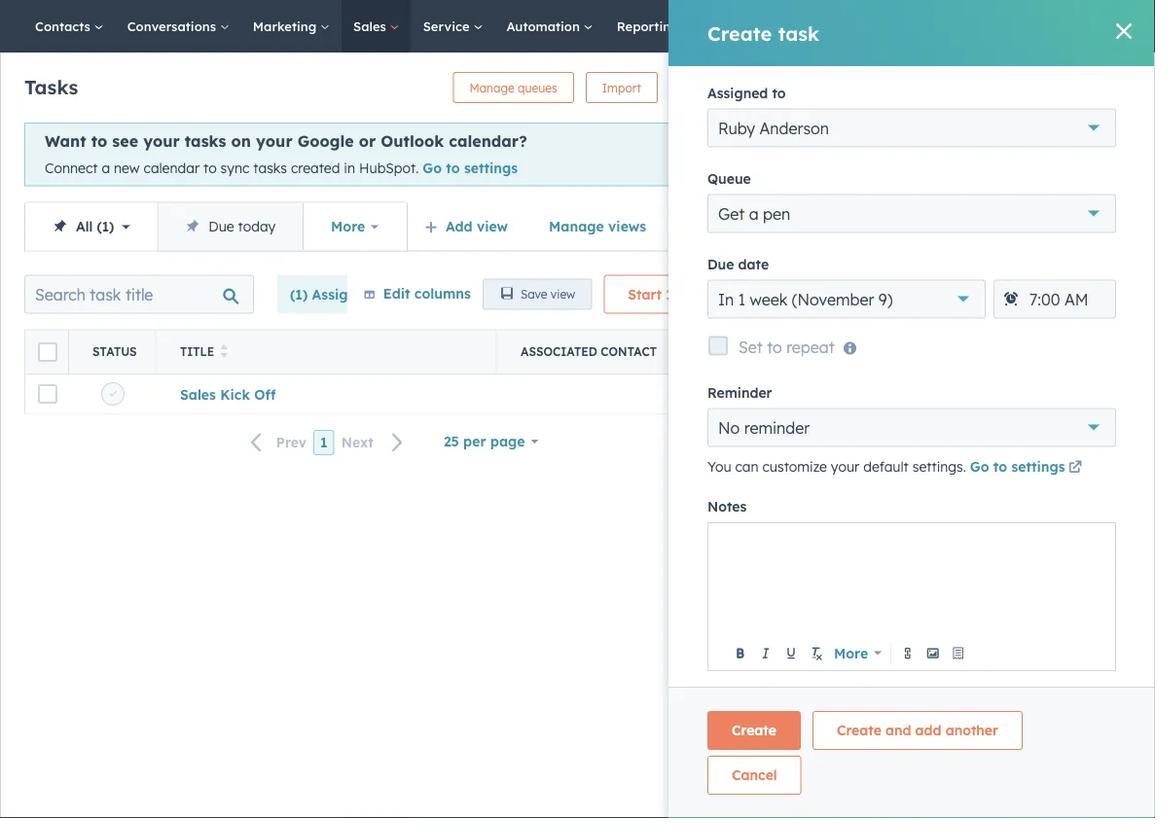 Task type: locate. For each thing, give the bounding box(es) containing it.
create
[[708, 21, 772, 45], [686, 80, 723, 95], [732, 722, 777, 739], [837, 722, 882, 739]]

to down 'schedule,'
[[925, 518, 939, 535]]

in 1 week (november 9) button
[[708, 280, 986, 319]]

next
[[341, 434, 374, 451]]

0 vertical spatial more button
[[303, 203, 407, 251]]

go to settings link down daily
[[971, 456, 1086, 480]]

on inside want to see your tasks on your google or outlook calendar? connect a new calendar to sync tasks created in hubspot. go to settings
[[231, 131, 251, 151]]

1 horizontal spatial a
[[749, 204, 759, 223]]

new
[[114, 160, 140, 177]]

1 horizontal spatial more button
[[831, 640, 886, 667]]

edit columns button
[[363, 282, 471, 306]]

0 vertical spatial more
[[331, 218, 365, 235]]

settings down calendar? in the top left of the page
[[464, 160, 518, 177]]

1 horizontal spatial view
[[551, 287, 576, 302]]

more for the leftmost more popup button
[[331, 218, 365, 235]]

go to settings
[[971, 458, 1066, 475]]

of right top
[[979, 436, 992, 453]]

create up cancel
[[732, 722, 777, 739]]

tasks right sync
[[253, 160, 287, 177]]

a
[[102, 160, 110, 177], [749, 204, 759, 223]]

0 vertical spatial settings
[[464, 160, 518, 177]]

view inside popup button
[[477, 218, 508, 235]]

create up "ruby"
[[686, 80, 723, 95]]

on up sync
[[231, 131, 251, 151]]

(1) assignee
[[290, 286, 373, 303]]

status column header
[[69, 331, 157, 373]]

contacts
[[35, 18, 94, 34]]

press to sort. element
[[220, 344, 228, 360]]

in
[[719, 290, 734, 309]]

replaced
[[992, 116, 1060, 135]]

1 vertical spatial create task
[[686, 80, 750, 95]]

1 associated from the left
[[521, 344, 598, 359]]

associated inside column header
[[764, 344, 841, 359]]

reminder
[[708, 384, 773, 401]]

go inside want to see your tasks on your google or outlook calendar? connect a new calendar to sync tasks created in hubspot. go to settings
[[423, 160, 442, 177]]

manage queues link
[[453, 72, 574, 103]]

0 horizontal spatial view
[[477, 218, 508, 235]]

0 horizontal spatial go
[[423, 160, 442, 177]]

sales left kick
[[180, 385, 216, 402]]

2 horizontal spatial go
[[971, 458, 990, 475]]

0 horizontal spatial due
[[209, 218, 234, 235]]

9)
[[879, 290, 893, 309]]

go to settings link inside want to see your tasks on your google or outlook calendar? alert
[[423, 160, 518, 177]]

navigation containing all
[[24, 202, 408, 252]]

all
[[1111, 459, 1126, 477]]

1 vertical spatial in
[[1130, 459, 1141, 477]]

a inside popup button
[[749, 204, 759, 223]]

close image
[[730, 147, 742, 159]]

a left new
[[102, 160, 110, 177]]

notes
[[708, 498, 747, 515]]

settings down daily
[[1012, 458, 1066, 475]]

and left add
[[886, 722, 912, 739]]

0 horizontal spatial and
[[886, 722, 912, 739]]

1 right prev
[[320, 434, 328, 451]]

0 vertical spatial view
[[477, 218, 508, 235]]

create and add another button
[[813, 712, 1023, 751]]

manage
[[470, 80, 515, 95], [549, 218, 604, 235]]

task left "in"
[[677, 286, 706, 303]]

see
[[112, 131, 138, 151]]

to for want to see your tasks on your google or outlook calendar? connect a new calendar to sync tasks created in hubspot. go to settings
[[91, 131, 107, 151]]

contacts link
[[23, 0, 116, 53]]

0 horizontal spatial sales
[[180, 385, 216, 402]]

due left the date
[[708, 255, 735, 272]]

25 per page button
[[431, 422, 551, 461]]

0 vertical spatial due
[[209, 218, 234, 235]]

1 vertical spatial more button
[[831, 640, 886, 667]]

2 vertical spatial task
[[677, 286, 706, 303]]

go up place.
[[971, 458, 990, 475]]

associated inside column header
[[521, 344, 598, 359]]

due
[[209, 218, 234, 235], [708, 255, 735, 272]]

close image
[[1117, 23, 1132, 39]]

1 vertical spatial on
[[933, 436, 949, 453]]

0 vertical spatial of
[[979, 436, 992, 453]]

1 horizontal spatial on
[[933, 436, 949, 453]]

1 horizontal spatial sales
[[353, 18, 390, 34]]

sync
[[221, 160, 250, 177]]

sales up the tasks 'banner'
[[353, 18, 390, 34]]

manage left queues at the left top of page
[[470, 80, 515, 95]]

manage inside the tasks 'banner'
[[470, 80, 515, 95]]

0 vertical spatial prospecting
[[881, 135, 974, 155]]

and
[[955, 459, 980, 477], [886, 722, 912, 739]]

0 horizontal spatial more button
[[303, 203, 407, 251]]

to right set in the top right of the page
[[767, 337, 783, 357]]

Search HubSpot search field
[[882, 10, 1121, 43]]

more
[[331, 218, 365, 235], [834, 645, 869, 662]]

manage left views
[[549, 218, 604, 235]]

default
[[864, 458, 909, 475]]

(november
[[792, 290, 875, 309]]

in
[[344, 160, 355, 177], [1130, 459, 1141, 477]]

per
[[464, 433, 486, 450]]

want to see your tasks on your google or outlook calendar? connect a new calendar to sync tasks created in hubspot. go to settings
[[45, 131, 527, 177]]

you can customize your default settings.
[[708, 458, 971, 475]]

0 horizontal spatial go to settings link
[[423, 160, 518, 177]]

reporting link
[[605, 0, 704, 53]]

1 vertical spatial task
[[726, 80, 750, 95]]

tasks
[[24, 74, 78, 99]]

create inside the tasks 'banner'
[[686, 80, 723, 95]]

task inside 'banner'
[[726, 80, 750, 95]]

in right created
[[344, 160, 355, 177]]

due date
[[708, 255, 769, 272]]

1 vertical spatial sales
[[180, 385, 216, 402]]

link opens in a new window image
[[1069, 456, 1083, 480], [1069, 461, 1083, 475], [1028, 516, 1041, 540], [1028, 521, 1041, 535]]

in right 'all' on the bottom right
[[1130, 459, 1141, 477]]

0 horizontal spatial in
[[344, 160, 355, 177]]

2 vertical spatial go
[[902, 518, 921, 535]]

on up settings. on the bottom of the page
[[933, 436, 949, 453]]

1 horizontal spatial of
[[979, 436, 992, 453]]

and down top
[[955, 459, 980, 477]]

been
[[950, 116, 988, 135]]

get a pen button
[[708, 194, 1117, 233]]

go to settings link for you can customize your default settings.
[[971, 456, 1086, 480]]

1 horizontal spatial settings
[[1012, 458, 1066, 475]]

1 vertical spatial of
[[842, 459, 855, 477]]

0 vertical spatial sales
[[353, 18, 390, 34]]

Search task title search field
[[24, 275, 254, 314]]

view inside button
[[551, 287, 576, 302]]

1 vertical spatial go
[[971, 458, 990, 475]]

0 horizontal spatial task
[[677, 286, 706, 303]]

1 vertical spatial go to settings link
[[971, 456, 1086, 480]]

1 horizontal spatial tasks
[[253, 160, 287, 177]]

navigation
[[24, 202, 408, 252]]

1 right "in"
[[739, 290, 746, 309]]

1 vertical spatial more
[[834, 645, 869, 662]]

1 vertical spatial can
[[736, 458, 759, 475]]

to up ruby anderson
[[773, 84, 786, 101]]

0 vertical spatial create task
[[708, 21, 820, 45]]

25 per page
[[444, 433, 525, 450]]

queues
[[518, 80, 558, 95]]

0 vertical spatial a
[[102, 160, 110, 177]]

0 vertical spatial manage
[[470, 80, 515, 95]]

create task up the assigned to
[[708, 21, 820, 45]]

1 horizontal spatial associated
[[764, 344, 841, 359]]

next button
[[335, 430, 416, 456]]

in inside now you can stay on top of your daily work, keep track of your schedule, and manage your leads all in one place.
[[1130, 459, 1141, 477]]

tasks
[[185, 131, 226, 151], [253, 160, 287, 177]]

view right save
[[551, 287, 576, 302]]

column header
[[25, 331, 69, 373]]

0 vertical spatial in
[[344, 160, 355, 177]]

0 horizontal spatial tasks
[[185, 131, 226, 151]]

view right add
[[477, 218, 508, 235]]

0 vertical spatial go
[[423, 160, 442, 177]]

to up place.
[[994, 458, 1008, 475]]

your
[[143, 131, 180, 151], [256, 131, 293, 151], [996, 436, 1024, 453], [831, 458, 860, 475], [859, 459, 888, 477], [1041, 459, 1070, 477]]

schedule,
[[891, 459, 951, 477]]

1 horizontal spatial manage
[[549, 218, 604, 235]]

due date element
[[994, 280, 1117, 319]]

create task
[[708, 21, 820, 45], [686, 80, 750, 95]]

2 associated from the left
[[764, 344, 841, 359]]

a right 'get'
[[749, 204, 759, 223]]

1 horizontal spatial task
[[726, 80, 750, 95]]

can right the you
[[736, 458, 759, 475]]

a inside want to see your tasks on your google or outlook calendar? connect a new calendar to sync tasks created in hubspot. go to settings
[[102, 160, 110, 177]]

prev
[[276, 434, 307, 451]]

task
[[778, 21, 820, 45], [726, 80, 750, 95], [677, 286, 706, 303]]

the
[[1089, 116, 1114, 135]]

prospecting
[[881, 135, 974, 155], [943, 518, 1024, 535]]

all
[[76, 218, 93, 235]]

1 horizontal spatial go
[[902, 518, 921, 535]]

edit columns
[[383, 285, 471, 302]]

0 horizontal spatial settings
[[464, 160, 518, 177]]

create button
[[708, 712, 801, 751]]

week
[[750, 290, 788, 309]]

you
[[708, 458, 732, 475]]

associated contact
[[521, 344, 657, 359]]

you
[[848, 436, 871, 453]]

associated down save view
[[521, 344, 598, 359]]

manage views link
[[537, 207, 659, 246]]

of down you
[[842, 459, 855, 477]]

0 horizontal spatial more
[[331, 218, 365, 235]]

task up the assigned to
[[778, 21, 820, 45]]

1 horizontal spatial due
[[708, 255, 735, 272]]

0 horizontal spatial a
[[102, 160, 110, 177]]

marketing
[[253, 18, 320, 34]]

can
[[875, 436, 898, 453], [736, 458, 759, 475]]

due for due today
[[209, 218, 234, 235]]

1 horizontal spatial in
[[1130, 459, 1141, 477]]

this panel has been replaced by the prospecting workspace
[[832, 116, 1114, 155]]

to down calendar? in the top left of the page
[[446, 160, 460, 177]]

to left the see
[[91, 131, 107, 151]]

0 vertical spatial and
[[955, 459, 980, 477]]

1 inside "pagination" navigation
[[320, 434, 328, 451]]

can inside now you can stay on top of your daily work, keep track of your schedule, and manage your leads all in one place.
[[875, 436, 898, 453]]

1 right the all
[[102, 218, 109, 235]]

1 horizontal spatial can
[[875, 436, 898, 453]]

1 vertical spatial a
[[749, 204, 759, 223]]

1 vertical spatial due
[[708, 255, 735, 272]]

more inside navigation
[[331, 218, 365, 235]]

start
[[628, 286, 662, 303]]

go for go to settings
[[971, 458, 990, 475]]

1 vertical spatial manage
[[549, 218, 604, 235]]

1 horizontal spatial and
[[955, 459, 980, 477]]

status
[[92, 344, 137, 359]]

assigned
[[708, 84, 769, 101]]

search button
[[1105, 10, 1138, 43]]

manage for manage queues
[[470, 80, 515, 95]]

to for go to prospecting
[[925, 518, 939, 535]]

automation link
[[495, 0, 605, 53]]

sales
[[353, 18, 390, 34], [180, 385, 216, 402]]

task status: not completed image
[[109, 391, 117, 398]]

go down 'schedule,'
[[902, 518, 921, 535]]

can up default
[[875, 436, 898, 453]]

due left today
[[209, 218, 234, 235]]

more for the right more popup button
[[834, 645, 869, 662]]

create task up "ruby"
[[686, 80, 750, 95]]

0 vertical spatial can
[[875, 436, 898, 453]]

0 vertical spatial on
[[231, 131, 251, 151]]

(1) assignee button
[[277, 275, 399, 314]]

to
[[773, 84, 786, 101], [91, 131, 107, 151], [204, 160, 217, 177], [446, 160, 460, 177], [767, 337, 783, 357], [994, 458, 1008, 475], [925, 518, 939, 535]]

0 horizontal spatial associated
[[521, 344, 598, 359]]

no reminder
[[719, 418, 810, 438]]

go down outlook
[[423, 160, 442, 177]]

1 horizontal spatial more
[[834, 645, 869, 662]]

sales for sales kick off
[[180, 385, 216, 402]]

calendar?
[[449, 131, 527, 151]]

0 vertical spatial go to settings link
[[423, 160, 518, 177]]

2 horizontal spatial task
[[778, 21, 820, 45]]

associated right set in the top right of the page
[[764, 344, 841, 359]]

0 horizontal spatial on
[[231, 131, 251, 151]]

0 horizontal spatial manage
[[470, 80, 515, 95]]

associated for associated contact
[[521, 344, 598, 359]]

pagination navigation
[[239, 430, 416, 456]]

task up "ruby"
[[726, 80, 750, 95]]

tasks up sync
[[185, 131, 226, 151]]

go to settings link for connect a new calendar to sync tasks created in hubspot.
[[423, 160, 518, 177]]

1 vertical spatial view
[[551, 287, 576, 302]]

1 horizontal spatial go to settings link
[[971, 456, 1086, 480]]

go to settings link down calendar? in the top left of the page
[[423, 160, 518, 177]]

ruby
[[719, 118, 756, 138]]

title
[[180, 344, 214, 359]]

edit
[[383, 285, 410, 302]]

1 vertical spatial and
[[886, 722, 912, 739]]

of
[[979, 436, 992, 453], [842, 459, 855, 477]]



Task type: vqa. For each thing, say whether or not it's contained in the screenshot.


Task type: describe. For each thing, give the bounding box(es) containing it.
columns
[[415, 285, 471, 302]]

manage queues
[[470, 80, 558, 95]]

date
[[739, 255, 769, 272]]

to left sync
[[204, 160, 217, 177]]

views
[[609, 218, 647, 235]]

due today
[[209, 218, 276, 235]]

1 vertical spatial prospecting
[[943, 518, 1024, 535]]

create task inside the tasks 'banner'
[[686, 80, 750, 95]]

0 vertical spatial tasks
[[185, 131, 226, 151]]

keep
[[1101, 436, 1132, 453]]

now you can stay on top of your daily work, keep track of your schedule, and manage your leads all in one place.
[[805, 436, 1141, 500]]

1 vertical spatial settings
[[1012, 458, 1066, 475]]

ruby anderson
[[719, 118, 830, 138]]

go to prospecting
[[902, 518, 1024, 535]]

search image
[[1115, 19, 1128, 33]]

sales for sales
[[353, 18, 390, 34]]

today
[[238, 218, 276, 235]]

anderson
[[760, 118, 830, 138]]

add
[[916, 722, 942, 739]]

prospecting inside this panel has been replaced by the prospecting workspace
[[881, 135, 974, 155]]

page
[[491, 433, 525, 450]]

1 inside popup button
[[739, 290, 746, 309]]

import
[[602, 80, 642, 95]]

add
[[446, 218, 473, 235]]

want
[[45, 131, 86, 151]]

0 vertical spatial task
[[778, 21, 820, 45]]

link opens in a new window image inside go to prospecting link
[[1028, 521, 1041, 535]]

add view button
[[412, 207, 525, 246]]

conversations link
[[116, 0, 241, 53]]

sales link
[[342, 0, 412, 53]]

to for assigned to
[[773, 84, 786, 101]]

tasks banner
[[24, 66, 766, 103]]

no
[[719, 418, 740, 438]]

associated company
[[764, 344, 904, 359]]

0 horizontal spatial of
[[842, 459, 855, 477]]

in 1 week (november 9)
[[719, 290, 893, 309]]

import link
[[586, 72, 658, 103]]

or
[[359, 131, 376, 151]]

set
[[739, 337, 763, 357]]

and inside now you can stay on top of your daily work, keep track of your schedule, and manage your leads all in one place.
[[955, 459, 980, 477]]

HH:MM text field
[[994, 280, 1117, 319]]

get
[[719, 204, 745, 223]]

assignee
[[312, 286, 373, 303]]

top
[[953, 436, 975, 453]]

repeat
[[787, 337, 835, 357]]

marketing link
[[241, 0, 342, 53]]

create up the create task link
[[708, 21, 772, 45]]

conversations
[[127, 18, 220, 34]]

sales kick off button
[[180, 385, 276, 402]]

view for save view
[[551, 287, 576, 302]]

daily
[[1028, 436, 1059, 453]]

manage
[[984, 459, 1037, 477]]

by
[[1065, 116, 1084, 135]]

connect
[[45, 160, 98, 177]]

google
[[298, 131, 354, 151]]

1 inside navigation
[[102, 218, 109, 235]]

(1)
[[290, 286, 308, 303]]

to for set to repeat
[[767, 337, 783, 357]]

service link
[[412, 0, 495, 53]]

associated contact column header
[[498, 331, 741, 373]]

in inside want to see your tasks on your google or outlook calendar? connect a new calendar to sync tasks created in hubspot. go to settings
[[344, 160, 355, 177]]

associated company column header
[[741, 331, 984, 373]]

(
[[97, 218, 102, 235]]

this
[[832, 116, 864, 135]]

start 1 task button
[[604, 275, 751, 314]]

and inside create and add another button
[[886, 722, 912, 739]]

cancel
[[732, 767, 778, 784]]

save
[[521, 287, 548, 302]]

kick
[[220, 385, 250, 402]]

1 vertical spatial tasks
[[253, 160, 287, 177]]

create left add
[[837, 722, 882, 739]]

ruby anderson button
[[708, 108, 1117, 147]]

want to see your tasks on your google or outlook calendar? alert
[[24, 123, 766, 187]]

calendar
[[144, 160, 200, 177]]

one
[[940, 483, 964, 500]]

service
[[423, 18, 474, 34]]

workspace
[[979, 135, 1065, 155]]

1 right 'start'
[[666, 286, 673, 303]]

go for go to prospecting
[[902, 518, 921, 535]]

now
[[814, 436, 844, 453]]

off
[[254, 385, 276, 402]]

task inside button
[[677, 286, 706, 303]]

link opens in a new window image inside 'go to settings' link
[[1069, 461, 1083, 475]]

due today link
[[157, 203, 303, 251]]

view for add view
[[477, 218, 508, 235]]

leads
[[1073, 459, 1107, 477]]

hubspot.
[[359, 160, 419, 177]]

settings.
[[913, 458, 967, 475]]

0 horizontal spatial can
[[736, 458, 759, 475]]

set to repeat
[[739, 337, 835, 357]]

customize
[[763, 458, 828, 475]]

on inside now you can stay on top of your daily work, keep track of your schedule, and manage your leads all in one place.
[[933, 436, 949, 453]]

outlook
[[381, 131, 444, 151]]

reporting
[[617, 18, 683, 34]]

track
[[805, 459, 838, 477]]

create task link
[[670, 72, 766, 103]]

get a pen
[[719, 204, 791, 223]]

go to prospecting link
[[902, 516, 1045, 540]]

work,
[[1063, 436, 1097, 453]]

manage for manage views
[[549, 218, 604, 235]]

press to sort. image
[[220, 344, 228, 358]]

manage views
[[549, 218, 647, 235]]

queue
[[708, 170, 751, 187]]

created
[[291, 160, 340, 177]]

settings inside want to see your tasks on your google or outlook calendar? connect a new calendar to sync tasks created in hubspot. go to settings
[[464, 160, 518, 177]]

associated for associated company
[[764, 344, 841, 359]]

another
[[946, 722, 999, 739]]

to for go to settings
[[994, 458, 1008, 475]]

no reminder button
[[708, 408, 1117, 447]]

due for due date
[[708, 255, 735, 272]]



